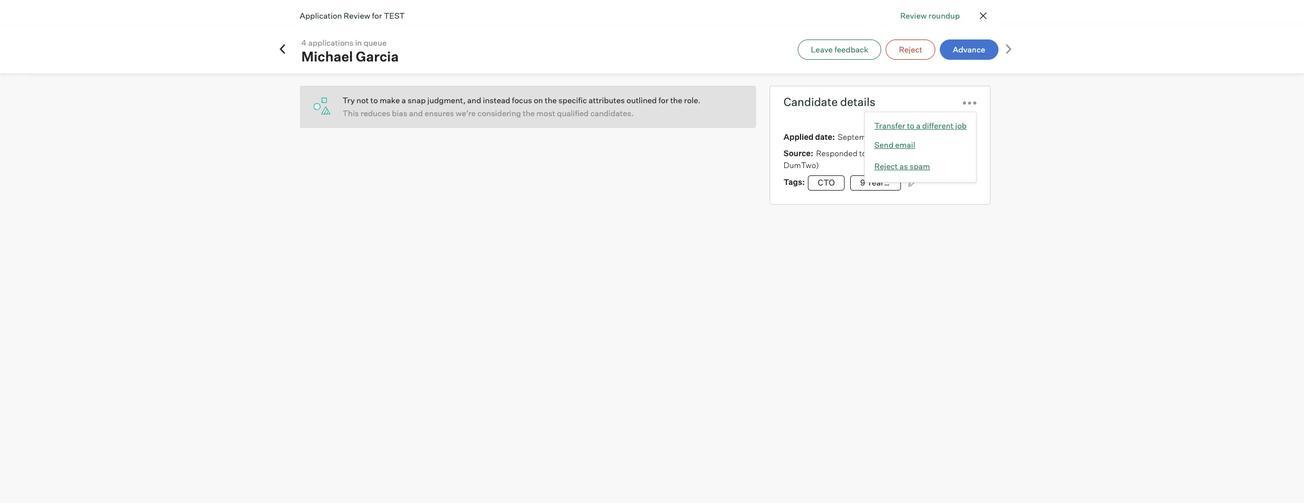 Task type: describe. For each thing, give the bounding box(es) containing it.
transfer
[[875, 121, 906, 130]]

queue
[[364, 38, 387, 47]]

send email link
[[875, 137, 967, 153]]

different
[[923, 121, 954, 130]]

spam
[[910, 161, 930, 171]]

review roundup
[[901, 11, 960, 20]]

1 review from the left
[[901, 11, 927, 20]]

1 horizontal spatial the
[[545, 95, 557, 105]]

focus
[[512, 95, 532, 105]]

considering
[[478, 108, 521, 118]]

transfer to a different job link
[[875, 120, 967, 131]]

details
[[841, 95, 876, 109]]

leave feedback
[[811, 44, 869, 54]]

we're
[[456, 108, 476, 118]]

reject button
[[886, 39, 936, 60]]

candidate details
[[784, 95, 876, 109]]

ensures
[[425, 108, 454, 118]]

4
[[301, 38, 307, 47]]

attributes
[[589, 95, 625, 105]]

try not to make a snap judgment, and instead focus on the specific attributes outlined for the role. this reduces bias and ensures we're considering the most qualified candidates.
[[343, 95, 701, 118]]

previous element
[[277, 43, 288, 56]]

send
[[875, 140, 894, 149]]

applied
[[784, 132, 814, 142]]

roundup
[[929, 11, 960, 20]]

1 vertical spatial and
[[409, 108, 423, 118]]

email
[[896, 140, 916, 149]]

send email
[[875, 140, 916, 149]]

in
[[355, 38, 362, 47]]

2 review from the left
[[344, 11, 370, 20]]

close image
[[977, 9, 990, 23]]

add a candidate tag image
[[908, 178, 917, 187]]

4 applications in queue michael garcia
[[301, 38, 399, 65]]

applied date: september 18, 2023
[[784, 132, 911, 142]]

qualified
[[557, 108, 589, 118]]

source:
[[784, 148, 814, 158]]

application
[[300, 11, 342, 20]]

leave
[[811, 44, 833, 54]]

18,
[[880, 132, 890, 142]]

job
[[956, 121, 967, 130]]

responded
[[816, 148, 858, 158]]

on inside try not to make a snap judgment, and instead focus on the specific attributes outlined for the role. this reduces bias and ensures we're considering the most qualified candidates.
[[534, 95, 543, 105]]

advance
[[953, 44, 986, 54]]

2 horizontal spatial the
[[671, 95, 683, 105]]

transfer to a different job
[[875, 121, 967, 130]]

september
[[838, 132, 878, 142]]

responded to an ad on indeed (test dumtwo)
[[784, 148, 946, 170]]

reduces
[[361, 108, 390, 118]]

tags:
[[784, 177, 805, 187]]

review roundup link
[[901, 10, 960, 21]]



Task type: vqa. For each thing, say whether or not it's contained in the screenshot.
Setup in the left of the page
no



Task type: locate. For each thing, give the bounding box(es) containing it.
ad
[[879, 148, 888, 158]]

indeed
[[901, 148, 926, 158]]

candidate actions image
[[964, 102, 977, 105]]

for left test
[[372, 11, 382, 20]]

1 vertical spatial to
[[907, 121, 915, 130]]

reject
[[899, 44, 923, 54], [875, 161, 898, 171]]

0 horizontal spatial and
[[409, 108, 423, 118]]

bias
[[392, 108, 407, 118]]

most
[[537, 108, 555, 118]]

1 horizontal spatial review
[[901, 11, 927, 20]]

specific
[[559, 95, 587, 105]]

not
[[357, 95, 369, 105]]

make
[[380, 95, 400, 105]]

next element
[[1003, 43, 1014, 56]]

previous image
[[277, 43, 288, 54]]

instead
[[483, 95, 510, 105]]

0 horizontal spatial the
[[523, 108, 535, 118]]

on right ad
[[890, 148, 899, 158]]

reject down review roundup link
[[899, 44, 923, 54]]

0 horizontal spatial for
[[372, 11, 382, 20]]

candidate
[[784, 95, 838, 109]]

application review for test
[[300, 11, 405, 20]]

to inside try not to make a snap judgment, and instead focus on the specific attributes outlined for the role. this reduces bias and ensures we're considering the most qualified candidates.
[[371, 95, 378, 105]]

to inside responded to an ad on indeed (test dumtwo)
[[860, 148, 867, 158]]

0 vertical spatial and
[[467, 95, 481, 105]]

(test
[[927, 148, 946, 158]]

snap
[[408, 95, 426, 105]]

2 horizontal spatial to
[[907, 121, 915, 130]]

for inside try not to make a snap judgment, and instead focus on the specific attributes outlined for the role. this reduces bias and ensures we're considering the most qualified candidates.
[[659, 95, 669, 105]]

1 horizontal spatial reject
[[899, 44, 923, 54]]

review up in
[[344, 11, 370, 20]]

0 horizontal spatial to
[[371, 95, 378, 105]]

reject for reject as spam
[[875, 161, 898, 171]]

role.
[[684, 95, 701, 105]]

cto
[[818, 178, 835, 188]]

0 horizontal spatial reject
[[875, 161, 898, 171]]

1 horizontal spatial for
[[659, 95, 669, 105]]

review left roundup
[[901, 11, 927, 20]]

reject as spam
[[875, 161, 930, 171]]

applications
[[308, 38, 354, 47]]

to for responded to an ad on indeed (test dumtwo)
[[860, 148, 867, 158]]

for right outlined
[[659, 95, 669, 105]]

on inside responded to an ad on indeed (test dumtwo)
[[890, 148, 899, 158]]

0 horizontal spatial on
[[534, 95, 543, 105]]

1 horizontal spatial a
[[917, 121, 921, 130]]

candidates.
[[591, 108, 634, 118]]

2023
[[892, 132, 911, 142]]

reject inside button
[[899, 44, 923, 54]]

the left role.
[[671, 95, 683, 105]]

michael garcia link
[[301, 48, 399, 65]]

0 vertical spatial on
[[534, 95, 543, 105]]

1 horizontal spatial to
[[860, 148, 867, 158]]

outlined
[[627, 95, 657, 105]]

0 horizontal spatial a
[[402, 95, 406, 105]]

the down focus
[[523, 108, 535, 118]]

1 horizontal spatial and
[[467, 95, 481, 105]]

to up 2023
[[907, 121, 915, 130]]

1 vertical spatial on
[[890, 148, 899, 158]]

an
[[869, 148, 877, 158]]

a
[[402, 95, 406, 105], [917, 121, 921, 130]]

0 vertical spatial reject
[[899, 44, 923, 54]]

to right not
[[371, 95, 378, 105]]

to for transfer to a different job
[[907, 121, 915, 130]]

to
[[371, 95, 378, 105], [907, 121, 915, 130], [860, 148, 867, 158]]

0 vertical spatial a
[[402, 95, 406, 105]]

0 horizontal spatial review
[[344, 11, 370, 20]]

2 vertical spatial to
[[860, 148, 867, 158]]

for
[[372, 11, 382, 20], [659, 95, 669, 105]]

leave feedback button
[[798, 39, 882, 60]]

as
[[900, 161, 908, 171]]

date:
[[815, 132, 835, 142]]

reject for reject
[[899, 44, 923, 54]]

a inside try not to make a snap judgment, and instead focus on the specific attributes outlined for the role. this reduces bias and ensures we're considering the most qualified candidates.
[[402, 95, 406, 105]]

this
[[343, 108, 359, 118]]

the up most
[[545, 95, 557, 105]]

and down snap
[[409, 108, 423, 118]]

test
[[384, 11, 405, 20]]

reject down ad
[[875, 161, 898, 171]]

reject inside "link"
[[875, 161, 898, 171]]

reject as spam link
[[875, 158, 967, 174]]

judgment,
[[428, 95, 466, 105]]

advance button
[[940, 39, 999, 60]]

to left an
[[860, 148, 867, 158]]

1 vertical spatial a
[[917, 121, 921, 130]]

on up most
[[534, 95, 543, 105]]

a left snap
[[402, 95, 406, 105]]

0 vertical spatial for
[[372, 11, 382, 20]]

garcia
[[356, 48, 399, 65]]

try
[[343, 95, 355, 105]]

and
[[467, 95, 481, 105], [409, 108, 423, 118]]

candidate actions element
[[964, 92, 977, 112]]

1 vertical spatial reject
[[875, 161, 898, 171]]

a left different
[[917, 121, 921, 130]]

the
[[545, 95, 557, 105], [671, 95, 683, 105], [523, 108, 535, 118]]

feedback
[[835, 44, 869, 54]]

on
[[534, 95, 543, 105], [890, 148, 899, 158]]

1 horizontal spatial on
[[890, 148, 899, 158]]

dumtwo)
[[784, 160, 819, 170]]

0 vertical spatial to
[[371, 95, 378, 105]]

1 vertical spatial for
[[659, 95, 669, 105]]

michael
[[301, 48, 353, 65]]

and up we're
[[467, 95, 481, 105]]

review
[[901, 11, 927, 20], [344, 11, 370, 20]]



